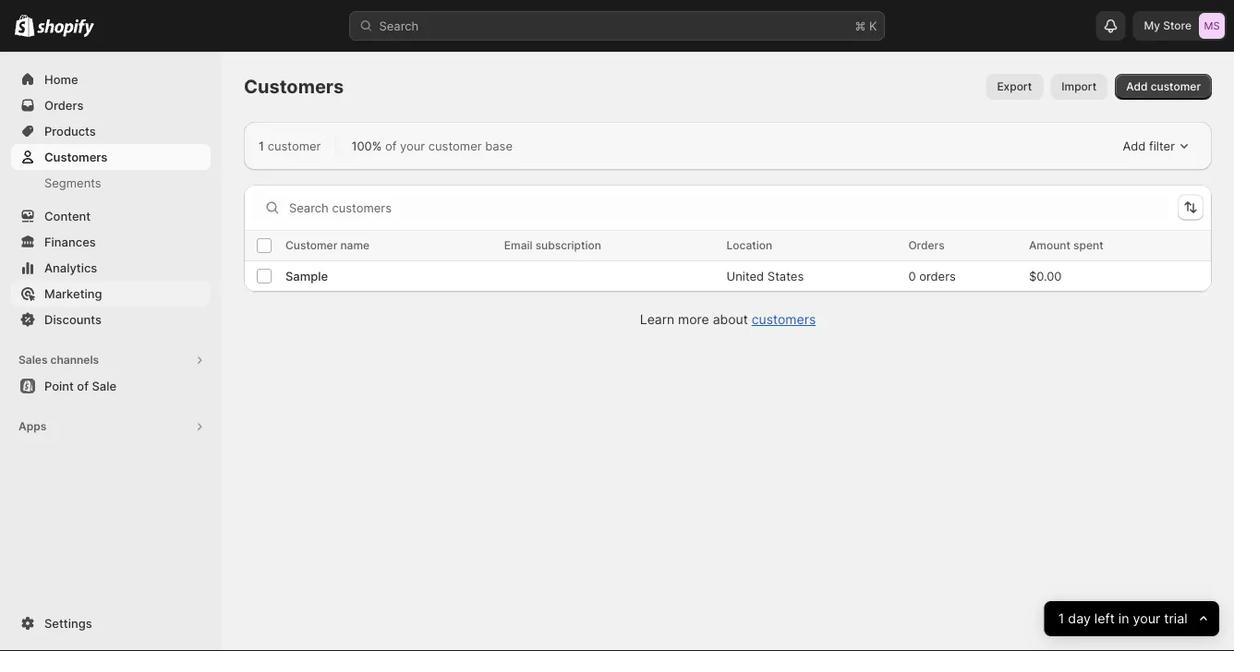 Task type: describe. For each thing, give the bounding box(es) containing it.
100%
[[351, 139, 382, 153]]

0
[[909, 269, 916, 283]]

my store image
[[1199, 13, 1225, 39]]

finances link
[[11, 229, 211, 255]]

Search customers text field
[[289, 193, 1171, 223]]

⌘ k
[[855, 18, 877, 33]]

segments link
[[11, 170, 211, 196]]

home
[[44, 72, 78, 86]]

import button
[[1051, 74, 1108, 100]]

my store
[[1144, 19, 1192, 32]]

add filter button
[[1116, 133, 1197, 159]]

100% of your customer base
[[351, 139, 513, 153]]

export button
[[986, 74, 1043, 100]]

discounts
[[44, 312, 102, 327]]

add for add filter
[[1123, 139, 1146, 153]]

in
[[1119, 611, 1130, 627]]

search
[[379, 18, 419, 33]]

settings link
[[11, 611, 211, 637]]

1 day left in your trial button
[[1045, 601, 1220, 637]]

sale
[[92, 379, 116, 393]]

analytics
[[44, 261, 97, 275]]

day
[[1068, 611, 1091, 627]]

⌘
[[855, 18, 866, 33]]

apps button
[[11, 414, 211, 440]]

email subscription
[[504, 239, 601, 252]]

apps
[[18, 420, 46, 433]]

spent
[[1074, 239, 1104, 252]]

name
[[340, 239, 370, 252]]

point of sale
[[44, 379, 116, 393]]

customers link
[[11, 144, 211, 170]]

subscription
[[536, 239, 601, 252]]

my
[[1144, 19, 1160, 32]]

add filter
[[1123, 139, 1175, 153]]

1 for 1 customer
[[259, 139, 264, 153]]

orders
[[919, 269, 956, 283]]

email
[[504, 239, 533, 252]]

0 horizontal spatial shopify image
[[15, 14, 34, 37]]

0 orders
[[909, 269, 956, 283]]

0 horizontal spatial customers
[[44, 150, 108, 164]]

marketing
[[44, 286, 102, 301]]

products link
[[11, 118, 211, 144]]

customer for 1 customer
[[268, 139, 321, 153]]

point
[[44, 379, 74, 393]]

amount
[[1029, 239, 1071, 252]]

segments
[[44, 176, 101, 190]]

trial
[[1165, 611, 1188, 627]]

customer for add customer
[[1151, 80, 1201, 93]]

1 horizontal spatial customers
[[244, 75, 344, 98]]

products
[[44, 124, 96, 138]]

base
[[485, 139, 513, 153]]

filter
[[1149, 139, 1175, 153]]

$0.00
[[1029, 269, 1062, 283]]

home link
[[11, 67, 211, 92]]

customer
[[285, 239, 337, 252]]



Task type: vqa. For each thing, say whether or not it's contained in the screenshot.
the line chart image
no



Task type: locate. For each thing, give the bounding box(es) containing it.
1
[[259, 139, 264, 153], [1059, 611, 1065, 627]]

customer
[[1151, 80, 1201, 93], [268, 139, 321, 153], [429, 139, 482, 153]]

0 vertical spatial of
[[385, 139, 397, 153]]

your inside dropdown button
[[1133, 611, 1161, 627]]

1 horizontal spatial orders
[[909, 239, 945, 252]]

states
[[768, 269, 804, 283]]

sample
[[285, 269, 328, 283]]

export
[[997, 80, 1032, 93]]

amount spent
[[1029, 239, 1104, 252]]

left
[[1095, 611, 1115, 627]]

orders down the home
[[44, 98, 84, 112]]

finances
[[44, 235, 96, 249]]

1 vertical spatial of
[[77, 379, 89, 393]]

1 vertical spatial 1
[[1059, 611, 1065, 627]]

more
[[678, 312, 709, 328]]

orders link
[[11, 92, 211, 118]]

0 horizontal spatial customer
[[268, 139, 321, 153]]

customer name
[[285, 239, 370, 252]]

orders up '0 orders'
[[909, 239, 945, 252]]

1 horizontal spatial customer
[[429, 139, 482, 153]]

add right import
[[1126, 80, 1148, 93]]

your
[[400, 139, 425, 153], [1133, 611, 1161, 627]]

2 horizontal spatial customer
[[1151, 80, 1201, 93]]

of
[[385, 139, 397, 153], [77, 379, 89, 393]]

0 horizontal spatial 1
[[259, 139, 264, 153]]

of inside "link"
[[77, 379, 89, 393]]

add for add customer
[[1126, 80, 1148, 93]]

channels
[[50, 353, 99, 367]]

of right 100%
[[385, 139, 397, 153]]

0 horizontal spatial orders
[[44, 98, 84, 112]]

your right 100%
[[400, 139, 425, 153]]

store
[[1163, 19, 1192, 32]]

0 vertical spatial customers
[[244, 75, 344, 98]]

0 vertical spatial your
[[400, 139, 425, 153]]

add customer button
[[1115, 74, 1212, 100]]

1 day left in your trial
[[1059, 611, 1188, 627]]

1 vertical spatial orders
[[909, 239, 945, 252]]

import
[[1062, 80, 1097, 93]]

sales channels button
[[11, 347, 211, 373]]

customer up "filter"
[[1151, 80, 1201, 93]]

0 horizontal spatial of
[[77, 379, 89, 393]]

learn
[[640, 312, 675, 328]]

united
[[727, 269, 764, 283]]

sample link
[[285, 267, 328, 285]]

learn more about customers
[[640, 312, 816, 328]]

discounts link
[[11, 307, 211, 333]]

customers up "segments"
[[44, 150, 108, 164]]

content link
[[11, 203, 211, 229]]

1 horizontal spatial 1
[[1059, 611, 1065, 627]]

1 inside dropdown button
[[1059, 611, 1065, 627]]

1 vertical spatial customers
[[44, 150, 108, 164]]

customer left base
[[429, 139, 482, 153]]

location
[[727, 239, 772, 252]]

customer inside "button"
[[1151, 80, 1201, 93]]

1 customer
[[259, 139, 321, 153]]

customers link
[[752, 312, 816, 328]]

about
[[713, 312, 748, 328]]

point of sale link
[[11, 373, 211, 399]]

customers up '1 customer'
[[244, 75, 344, 98]]

1 horizontal spatial shopify image
[[37, 19, 94, 37]]

sales
[[18, 353, 48, 367]]

settings
[[44, 616, 92, 631]]

k
[[869, 18, 877, 33]]

analytics link
[[11, 255, 211, 281]]

of for your
[[385, 139, 397, 153]]

0 vertical spatial add
[[1126, 80, 1148, 93]]

add
[[1126, 80, 1148, 93], [1123, 139, 1146, 153]]

of for sale
[[77, 379, 89, 393]]

customers
[[752, 312, 816, 328]]

customer left 100%
[[268, 139, 321, 153]]

0 vertical spatial 1
[[259, 139, 264, 153]]

orders
[[44, 98, 84, 112], [909, 239, 945, 252]]

1 vertical spatial add
[[1123, 139, 1146, 153]]

content
[[44, 209, 91, 223]]

add inside button
[[1123, 139, 1146, 153]]

0 vertical spatial orders
[[44, 98, 84, 112]]

add customer
[[1126, 80, 1201, 93]]

add left "filter"
[[1123, 139, 1146, 153]]

united states
[[727, 269, 804, 283]]

your right in
[[1133, 611, 1161, 627]]

of left sale at the left bottom of the page
[[77, 379, 89, 393]]

1 for 1 day left in your trial
[[1059, 611, 1065, 627]]

marketing link
[[11, 281, 211, 307]]

point of sale button
[[0, 373, 222, 399]]

add inside "button"
[[1126, 80, 1148, 93]]

1 vertical spatial your
[[1133, 611, 1161, 627]]

customers
[[244, 75, 344, 98], [44, 150, 108, 164]]

0 horizontal spatial your
[[400, 139, 425, 153]]

1 horizontal spatial your
[[1133, 611, 1161, 627]]

sales channels
[[18, 353, 99, 367]]

shopify image
[[15, 14, 34, 37], [37, 19, 94, 37]]

1 horizontal spatial of
[[385, 139, 397, 153]]



